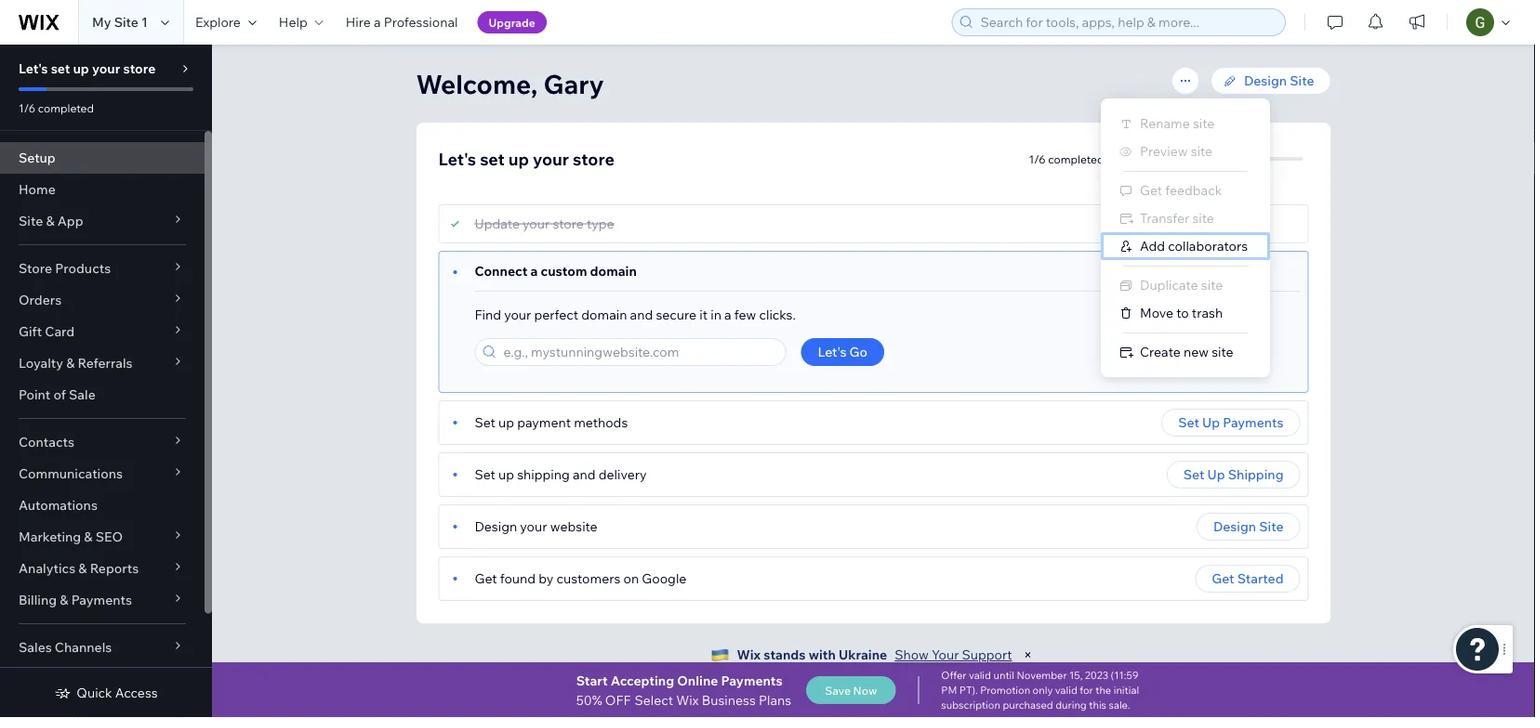 Task type: locate. For each thing, give the bounding box(es) containing it.
marketing & seo button
[[0, 522, 205, 553]]

completed left preview
[[1048, 152, 1104, 166]]

2 horizontal spatial let's
[[818, 344, 847, 360]]

design site inside button
[[1213, 519, 1284, 535]]

methods
[[574, 415, 628, 431]]

& left app
[[46, 213, 54, 229]]

store left type
[[553, 216, 584, 232]]

payments inside popup button
[[71, 592, 132, 609]]

& for loyalty
[[66, 355, 75, 371]]

preview site button
[[1101, 138, 1270, 166]]

purchased
[[1003, 699, 1053, 712]]

get up transfer in the top of the page
[[1140, 182, 1162, 199]]

0 horizontal spatial payments
[[71, 592, 132, 609]]

and left secure
[[630, 307, 653, 323]]

0 vertical spatial let's set up your store
[[19, 60, 156, 77]]

set inside button
[[1183, 467, 1204, 483]]

1 vertical spatial design site
[[1213, 519, 1284, 535]]

plans
[[759, 692, 791, 708]]

contacts
[[19, 434, 74, 451]]

1 horizontal spatial wix
[[737, 647, 761, 663]]

0 horizontal spatial 1/6 completed
[[19, 101, 94, 115]]

site inside 'duplicate site' button
[[1201, 277, 1223, 293]]

communications button
[[0, 458, 205, 490]]

0 vertical spatial let's
[[19, 60, 48, 77]]

site inside preview site button
[[1191, 143, 1213, 159]]

& left reports on the left bottom
[[78, 561, 87, 577]]

0 horizontal spatial let's
[[19, 60, 48, 77]]

app
[[57, 213, 83, 229]]

sidebar element
[[0, 45, 212, 719]]

menu
[[1101, 110, 1270, 366]]

a for professional
[[374, 14, 381, 30]]

a right hire at left top
[[374, 14, 381, 30]]

preview site
[[1140, 143, 1213, 159]]

set up shipping
[[1183, 467, 1284, 483]]

wix down online
[[676, 692, 699, 708]]

1/6 inside sidebar element
[[19, 101, 35, 115]]

0 vertical spatial domain
[[590, 263, 637, 279]]

let's inside sidebar element
[[19, 60, 48, 77]]

get
[[1140, 182, 1162, 199], [475, 571, 497, 587], [1212, 571, 1234, 587]]

your right 'find'
[[504, 307, 531, 323]]

1 vertical spatial up
[[1207, 467, 1225, 483]]

completed up the setup
[[38, 101, 94, 115]]

valid up "during"
[[1055, 684, 1078, 697]]

let's set up your store down my
[[19, 60, 156, 77]]

show your support button
[[895, 647, 1012, 664]]

my site 1
[[92, 14, 148, 30]]

& for billing
[[60, 592, 68, 609]]

1 vertical spatial let's set up your store
[[438, 148, 615, 169]]

set inside sidebar element
[[51, 60, 70, 77]]

2 vertical spatial payments
[[721, 673, 783, 689]]

& for analytics
[[78, 561, 87, 577]]

get inside menu
[[1140, 182, 1162, 199]]

set inside button
[[1178, 415, 1199, 431]]

up up setup link
[[73, 60, 89, 77]]

support
[[962, 647, 1012, 663]]

0 horizontal spatial completed
[[38, 101, 94, 115]]

0 vertical spatial set
[[51, 60, 70, 77]]

0 vertical spatial 1/6 completed
[[19, 101, 94, 115]]

set for set up payments
[[1178, 415, 1199, 431]]

1 vertical spatial a
[[530, 263, 538, 279]]

design
[[1244, 73, 1287, 89], [475, 519, 517, 535], [1213, 519, 1256, 535]]

save
[[825, 684, 851, 698]]

0 horizontal spatial valid
[[969, 669, 991, 682]]

up
[[73, 60, 89, 77], [508, 148, 529, 169], [498, 415, 514, 431], [498, 467, 514, 483]]

menu containing rename site
[[1101, 110, 1270, 366]]

by
[[539, 571, 554, 587]]

up inside button
[[1202, 415, 1220, 431]]

payments down 'analytics & reports' dropdown button
[[71, 592, 132, 609]]

up left shipping
[[498, 467, 514, 483]]

setup link
[[0, 142, 205, 174]]

site inside 'design site' link
[[1290, 73, 1314, 89]]

of
[[53, 387, 66, 403]]

0 horizontal spatial a
[[374, 14, 381, 30]]

0 vertical spatial store
[[123, 60, 156, 77]]

1 horizontal spatial valid
[[1055, 684, 1078, 697]]

1 vertical spatial set
[[480, 148, 505, 169]]

2 horizontal spatial payments
[[1223, 415, 1284, 431]]

let's up update
[[438, 148, 476, 169]]

1 vertical spatial domain
[[581, 307, 627, 323]]

1 vertical spatial valid
[[1055, 684, 1078, 697]]

sale
[[69, 387, 96, 403]]

1 horizontal spatial 1/6 completed
[[1029, 152, 1104, 166]]

rename
[[1140, 115, 1190, 132]]

up
[[1202, 415, 1220, 431], [1207, 467, 1225, 483]]

a left custom
[[530, 263, 538, 279]]

get left started
[[1212, 571, 1234, 587]]

your
[[92, 60, 120, 77], [533, 148, 569, 169], [523, 216, 550, 232], [504, 307, 531, 323], [520, 519, 547, 535]]

0 vertical spatial up
[[1202, 415, 1220, 431]]

0 horizontal spatial and
[[573, 467, 596, 483]]

2 vertical spatial a
[[724, 307, 731, 323]]

connect a custom domain
[[475, 263, 637, 279]]

& right loyalty
[[66, 355, 75, 371]]

website
[[550, 519, 598, 535]]

delivery
[[599, 467, 647, 483]]

orders button
[[0, 285, 205, 316]]

find
[[475, 307, 501, 323]]

site for transfer site
[[1192, 210, 1214, 226]]

add collaborators button
[[1101, 232, 1270, 260]]

1/6
[[19, 101, 35, 115], [1029, 152, 1046, 166]]

duplicate
[[1140, 277, 1198, 293]]

feedback
[[1165, 182, 1222, 199]]

0 horizontal spatial get
[[475, 571, 497, 587]]

let's left go
[[818, 344, 847, 360]]

1 horizontal spatial payments
[[721, 673, 783, 689]]

design down set up shipping button
[[1213, 519, 1256, 535]]

store inside sidebar element
[[123, 60, 156, 77]]

payments inside button
[[1223, 415, 1284, 431]]

get feedback
[[1140, 182, 1222, 199]]

payments for billing & payments
[[71, 592, 132, 609]]

& for site
[[46, 213, 54, 229]]

professional
[[384, 14, 458, 30]]

0 vertical spatial design site
[[1244, 73, 1314, 89]]

site up preview site button
[[1193, 115, 1215, 132]]

store products
[[19, 260, 111, 277]]

move
[[1140, 305, 1174, 321]]

1 vertical spatial 1/6 completed
[[1029, 152, 1104, 166]]

analytics & reports button
[[0, 553, 205, 585]]

new
[[1184, 344, 1209, 360]]

off
[[605, 692, 631, 708]]

0 vertical spatial and
[[630, 307, 653, 323]]

set up payments button
[[1162, 409, 1300, 437]]

the
[[1096, 684, 1111, 697]]

0 vertical spatial valid
[[969, 669, 991, 682]]

payments up business
[[721, 673, 783, 689]]

site inside rename site button
[[1193, 115, 1215, 132]]

a right in
[[724, 307, 731, 323]]

your down my
[[92, 60, 120, 77]]

point of sale
[[19, 387, 96, 403]]

your left website
[[520, 519, 547, 535]]

store up type
[[573, 148, 615, 169]]

up left shipping
[[1207, 467, 1225, 483]]

& right 'billing'
[[60, 592, 68, 609]]

1 horizontal spatial a
[[530, 263, 538, 279]]

select
[[635, 692, 673, 708]]

1 vertical spatial and
[[573, 467, 596, 483]]

0 vertical spatial a
[[374, 14, 381, 30]]

site
[[114, 14, 138, 30], [1290, 73, 1314, 89], [19, 213, 43, 229], [1259, 519, 1284, 535]]

site inside the transfer site button
[[1192, 210, 1214, 226]]

set up update
[[480, 148, 505, 169]]

perfect
[[534, 307, 579, 323]]

and left 'delivery'
[[573, 467, 596, 483]]

valid up pt).
[[969, 669, 991, 682]]

0 horizontal spatial wix
[[676, 692, 699, 708]]

payment
[[517, 415, 571, 431]]

up inside button
[[1207, 467, 1225, 483]]

& left the seo
[[84, 529, 93, 545]]

design site button
[[1197, 513, 1300, 541]]

a inside 'hire a professional' link
[[374, 14, 381, 30]]

1/6 completed
[[19, 101, 94, 115], [1029, 152, 1104, 166]]

go
[[849, 344, 868, 360]]

card
[[45, 324, 75, 340]]

home
[[19, 181, 56, 198]]

set
[[475, 415, 495, 431], [1178, 415, 1199, 431], [475, 467, 495, 483], [1183, 467, 1204, 483]]

get left found
[[475, 571, 497, 587]]

completed inside sidebar element
[[38, 101, 94, 115]]

site down rename site button
[[1191, 143, 1213, 159]]

let's set up your store up update your store type
[[438, 148, 615, 169]]

site up collaborators
[[1192, 210, 1214, 226]]

domain for custom
[[590, 263, 637, 279]]

wix inside start accepting online payments 50% off select wix business plans
[[676, 692, 699, 708]]

let's
[[19, 60, 48, 77], [438, 148, 476, 169], [818, 344, 847, 360]]

domain right perfect
[[581, 307, 627, 323]]

preview
[[1140, 143, 1188, 159]]

it
[[699, 307, 708, 323]]

type
[[587, 216, 614, 232]]

point
[[19, 387, 51, 403]]

welcome, gary
[[416, 67, 604, 100]]

clicks.
[[759, 307, 796, 323]]

your right update
[[523, 216, 550, 232]]

store down 1
[[123, 60, 156, 77]]

0 horizontal spatial 1/6
[[19, 101, 35, 115]]

2 horizontal spatial get
[[1212, 571, 1234, 587]]

design up found
[[475, 519, 517, 535]]

2 vertical spatial let's
[[818, 344, 847, 360]]

1 horizontal spatial 1/6
[[1029, 152, 1046, 166]]

automations link
[[0, 490, 205, 522]]

& inside popup button
[[60, 592, 68, 609]]

transfer site
[[1140, 210, 1214, 226]]

1/6 completed inside sidebar element
[[19, 101, 94, 115]]

set up the setup
[[51, 60, 70, 77]]

up up set up shipping
[[1202, 415, 1220, 431]]

started
[[1237, 571, 1284, 587]]

1 horizontal spatial get
[[1140, 182, 1162, 199]]

payments
[[1223, 415, 1284, 431], [71, 592, 132, 609], [721, 673, 783, 689]]

move to trash button
[[1101, 299, 1270, 327]]

get for get found by customers on google
[[475, 571, 497, 587]]

1 horizontal spatial let's
[[438, 148, 476, 169]]

site up trash
[[1201, 277, 1223, 293]]

1 vertical spatial wix
[[676, 692, 699, 708]]

your inside sidebar element
[[92, 60, 120, 77]]

up for payments
[[1202, 415, 1220, 431]]

loyalty & referrals
[[19, 355, 133, 371]]

your for find
[[504, 307, 531, 323]]

let's go button
[[801, 338, 884, 366]]

wix left stands
[[737, 647, 761, 663]]

0 vertical spatial 1/6
[[19, 101, 35, 115]]

get feedback button
[[1101, 177, 1270, 205]]

domain up find your perfect domain and secure it in a few clicks.
[[590, 263, 637, 279]]

(11:59
[[1111, 669, 1139, 682]]

1 vertical spatial 1/6
[[1029, 152, 1046, 166]]

valid
[[969, 669, 991, 682], [1055, 684, 1078, 697]]

business
[[702, 692, 756, 708]]

let's up the setup
[[19, 60, 48, 77]]

1 vertical spatial payments
[[71, 592, 132, 609]]

1 vertical spatial completed
[[1048, 152, 1104, 166]]

save now
[[825, 684, 877, 698]]

payments up shipping
[[1223, 415, 1284, 431]]

sales channels
[[19, 640, 112, 656]]

0 horizontal spatial set
[[51, 60, 70, 77]]

0 horizontal spatial let's set up your store
[[19, 60, 156, 77]]

0 vertical spatial payments
[[1223, 415, 1284, 431]]

stands
[[764, 647, 806, 663]]

site for preview site
[[1191, 143, 1213, 159]]

site right new
[[1212, 344, 1234, 360]]

1 horizontal spatial and
[[630, 307, 653, 323]]

0 vertical spatial completed
[[38, 101, 94, 115]]

1 horizontal spatial set
[[480, 148, 505, 169]]

create new site
[[1140, 344, 1234, 360]]

site inside site & app dropdown button
[[19, 213, 43, 229]]

a for custom
[[530, 263, 538, 279]]



Task type: describe. For each thing, give the bounding box(es) containing it.
1 vertical spatial store
[[573, 148, 615, 169]]

design site link
[[1211, 67, 1331, 95]]

2 vertical spatial store
[[553, 216, 584, 232]]

seo
[[95, 529, 123, 545]]

in
[[711, 307, 721, 323]]

trash
[[1192, 305, 1223, 321]]

analytics
[[19, 561, 75, 577]]

reports
[[90, 561, 139, 577]]

2 horizontal spatial a
[[724, 307, 731, 323]]

set up shipping and delivery
[[475, 467, 647, 483]]

rename site
[[1140, 115, 1215, 132]]

initial
[[1114, 684, 1139, 697]]

analytics & reports
[[19, 561, 139, 577]]

2023
[[1085, 669, 1109, 682]]

orders
[[19, 292, 62, 308]]

domain for perfect
[[581, 307, 627, 323]]

channels
[[55, 640, 112, 656]]

customers
[[556, 571, 621, 587]]

shipping
[[1228, 467, 1284, 483]]

connect
[[475, 263, 528, 279]]

sales
[[19, 640, 52, 656]]

get started button
[[1195, 565, 1300, 593]]

accepting
[[611, 673, 674, 689]]

get for get feedback
[[1140, 182, 1162, 199]]

sales channels button
[[0, 632, 205, 664]]

save now button
[[806, 677, 896, 705]]

point of sale link
[[0, 379, 205, 411]]

your
[[932, 647, 959, 663]]

1
[[141, 14, 148, 30]]

store
[[19, 260, 52, 277]]

1 horizontal spatial let's set up your store
[[438, 148, 615, 169]]

add collaborators
[[1140, 238, 1248, 254]]

let's inside let's go button
[[818, 344, 847, 360]]

found
[[500, 571, 536, 587]]

upgrade
[[489, 15, 535, 29]]

site for rename site
[[1193, 115, 1215, 132]]

set for set up shipping and delivery
[[475, 467, 495, 483]]

1 horizontal spatial completed
[[1048, 152, 1104, 166]]

quick
[[77, 685, 112, 702]]

transfer
[[1140, 210, 1190, 226]]

contacts button
[[0, 427, 205, 458]]

Search for tools, apps, help & more... field
[[975, 9, 1279, 35]]

create new site button
[[1101, 338, 1270, 366]]

upgrade button
[[478, 11, 547, 33]]

now
[[853, 684, 877, 698]]

your for design
[[520, 519, 547, 535]]

gift card button
[[0, 316, 205, 348]]

site inside design site button
[[1259, 519, 1284, 535]]

design inside button
[[1213, 519, 1256, 535]]

sale.
[[1109, 699, 1130, 712]]

rename site button
[[1101, 110, 1270, 138]]

1 vertical spatial let's
[[438, 148, 476, 169]]

& for marketing
[[84, 529, 93, 545]]

add
[[1140, 238, 1165, 254]]

up inside sidebar element
[[73, 60, 89, 77]]

e.g., mystunningwebsite.com field
[[498, 339, 780, 365]]

shipping
[[517, 467, 570, 483]]

gary
[[544, 67, 604, 100]]

get for get started
[[1212, 571, 1234, 587]]

marketing
[[19, 529, 81, 545]]

0 vertical spatial wix
[[737, 647, 761, 663]]

offer
[[941, 669, 967, 682]]

design up rename site button
[[1244, 73, 1287, 89]]

set for set up shipping
[[1183, 467, 1204, 483]]

secure
[[656, 307, 697, 323]]

ukraine
[[839, 647, 887, 663]]

setup
[[19, 150, 56, 166]]

marketing & seo
[[19, 529, 123, 545]]

only
[[1033, 684, 1053, 697]]

update
[[475, 216, 520, 232]]

site for duplicate site
[[1201, 277, 1223, 293]]

transfer site button
[[1101, 205, 1270, 232]]

up left payment
[[498, 415, 514, 431]]

50%
[[576, 692, 602, 708]]

help button
[[268, 0, 335, 45]]

duplicate site button
[[1101, 272, 1270, 299]]

welcome,
[[416, 67, 538, 100]]

up up update
[[508, 148, 529, 169]]

let's set up your store inside sidebar element
[[19, 60, 156, 77]]

google
[[642, 571, 687, 587]]

move to trash
[[1140, 305, 1223, 321]]

your up update your store type
[[533, 148, 569, 169]]

collaborators
[[1168, 238, 1248, 254]]

up for shipping
[[1207, 467, 1225, 483]]

online
[[677, 673, 718, 689]]

on
[[623, 571, 639, 587]]

november
[[1017, 669, 1067, 682]]

set for set up payment methods
[[475, 415, 495, 431]]

set up payments
[[1178, 415, 1284, 431]]

find your perfect domain and secure it in a few clicks.
[[475, 307, 796, 323]]

payments inside start accepting online payments 50% off select wix business plans
[[721, 673, 783, 689]]

explore
[[195, 14, 241, 30]]

offer valid until november 15, 2023 (11:59 pm pt). promotion only valid for the initial subscription purchased during this sale.
[[941, 669, 1139, 712]]

loyalty
[[19, 355, 63, 371]]

products
[[55, 260, 111, 277]]

payments for set up payments
[[1223, 415, 1284, 431]]

create
[[1140, 344, 1181, 360]]

duplicate site
[[1140, 277, 1223, 293]]

custom
[[541, 263, 587, 279]]

site inside create new site button
[[1212, 344, 1234, 360]]

15,
[[1069, 669, 1083, 682]]

quick access
[[77, 685, 158, 702]]

start accepting online payments 50% off select wix business plans
[[576, 673, 791, 708]]

design your website
[[475, 519, 598, 535]]

gift
[[19, 324, 42, 340]]

get found by customers on google
[[475, 571, 687, 587]]

few
[[734, 307, 756, 323]]

your for update
[[523, 216, 550, 232]]

billing & payments
[[19, 592, 132, 609]]



Task type: vqa. For each thing, say whether or not it's contained in the screenshot.
middle Let's
yes



